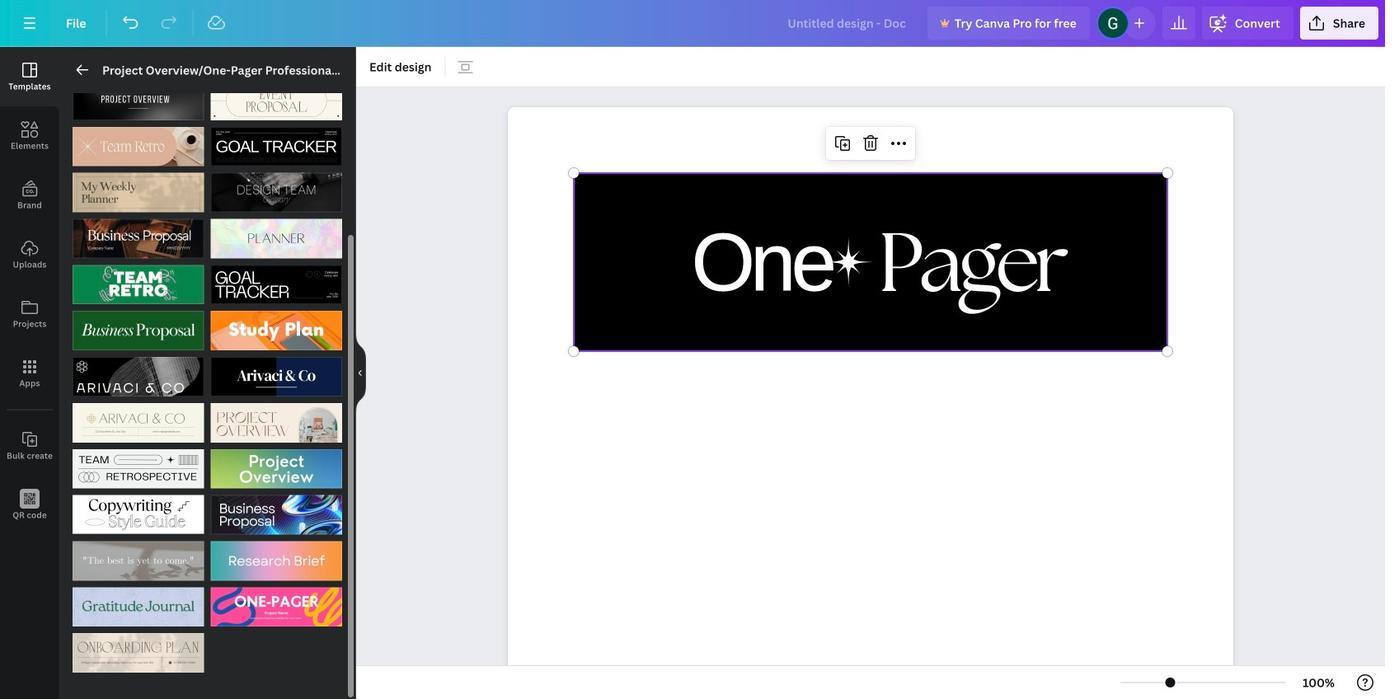 Task type: vqa. For each thing, say whether or not it's contained in the screenshot.
Research Brief Docs Banner in Orange Teal Pink Soft Pastels Style group
yes



Task type: locate. For each thing, give the bounding box(es) containing it.
1 goal tracker personal docs banner in black white sleek monochrome style image from the top
[[211, 127, 342, 166]]

goal tracker personal docs banner in black white sleek monochrome style image for goal tracker personal docs banner in black white sleek monochrome style group corresponding to team retro professional docs banner in salmon tan warm classic style image at left
[[211, 127, 342, 166]]

goal tracker personal docs banner in black white sleek monochrome style image for goal tracker personal docs banner in black white sleek monochrome style group for team retro professional docs banner in green pastel purple playful abstract style image at left
[[211, 265, 342, 304]]

black clean and minimalist project overview docs banner image
[[73, 81, 204, 120]]

0 vertical spatial goal tracker personal docs banner in black white sleek monochrome style group
[[211, 117, 342, 166]]

team retro professional docs banner in grey black sleek monochrome style image
[[73, 449, 204, 489]]

event/business proposal professional docs banner in beige dark brown warm classic style group
[[211, 81, 342, 120]]

planner personal docs banner in tan ash grey warm classic style group
[[73, 163, 204, 212]]

goal tracker personal docs banner in black white sleek monochrome style group up the "design team glossary docs banner in black and white editorial style" "image"
[[211, 117, 342, 166]]

letterhead professional docs banner in beige mustard dark brown warm classic style image
[[73, 403, 204, 443]]

event/business proposal professional docs banner in dark brown white photocentric style image
[[73, 219, 204, 258]]

1 vertical spatial goal tracker personal docs banner in black white sleek monochrome style group
[[211, 255, 342, 304]]

team retro professional docs banner in salmon tan warm classic style image
[[73, 127, 204, 166]]

Design title text field
[[775, 7, 921, 40]]

study plan docs banner in bright orange white vibrant professional style image
[[211, 311, 342, 351]]

black clean and minimalist project overview docs banner group
[[73, 81, 204, 120]]

Zoom button
[[1292, 670, 1346, 696]]

main menu bar
[[0, 0, 1385, 47]]

team retro professional docs banner in salmon tan warm classic style group
[[73, 117, 204, 166]]

goal tracker personal docs banner in black white sleek monochrome style image down event/business proposal professional docs banner in beige dark brown warm classic style image
[[211, 127, 342, 166]]

event/business proposal professional docs banner in black dark blue dark tech style image
[[211, 495, 342, 535]]

goal tracker personal docs banner in black white sleek monochrome style group up study plan docs banner in bright orange white vibrant professional style "image"
[[211, 255, 342, 304]]

goal tracker personal docs banner in black white sleek monochrome style image down white holographic background planner docs banner image
[[211, 265, 342, 304]]

event/business proposal professional docs banner in dark brown white photocentric style group
[[73, 209, 204, 258]]

1 vertical spatial goal tracker personal docs banner in black white sleek monochrome style image
[[211, 265, 342, 304]]

team retro professional docs banner in green pastel purple playful abstract style group
[[73, 255, 204, 304]]

goal tracker personal docs banner in black white sleek monochrome style group for team retro professional docs banner in salmon tan warm classic style image at left
[[211, 117, 342, 166]]

goal tracker personal docs banner in black white sleek monochrome style image
[[211, 127, 342, 166], [211, 265, 342, 304]]

onboarding plan professional docs banner in beige ash grey warm classic style image
[[73, 633, 204, 673]]

project overview/one-pager professional docs banner in pink dark blue yellow playful abstract style image
[[211, 587, 342, 627]]

goal tracker personal docs banner in black white sleek monochrome style group
[[211, 117, 342, 166], [211, 255, 342, 304]]

event/business proposal professional docs banner in black dark blue dark tech style group
[[211, 485, 342, 535]]

2 goal tracker personal docs banner in black white sleek monochrome style image from the top
[[211, 265, 342, 304]]

project overview/one-pager professional docs banner in beige brown warm classic style image
[[211, 403, 342, 443]]

2 goal tracker personal docs banner in black white sleek monochrome style group from the top
[[211, 255, 342, 304]]

goal tracker personal docs banner in black white sleek monochrome style group for team retro professional docs banner in green pastel purple playful abstract style image at left
[[211, 255, 342, 304]]

1 goal tracker personal docs banner in black white sleek monochrome style group from the top
[[211, 117, 342, 166]]

letterhead professional docs banner in black white sleek monochrome style group
[[73, 347, 204, 397]]

event/business proposal professional docs banner in green white traditional corporate style image
[[73, 311, 204, 351]]

design team glossary docs banner in black and white editorial style group
[[211, 163, 342, 212]]

white holographic background planner docs banner image
[[211, 219, 342, 258]]

research brief docs banner in orange teal pink soft pastels style group
[[211, 531, 342, 581]]

research brief docs banner in orange teal pink soft pastels style image
[[211, 541, 342, 581]]

None text field
[[508, 107, 1234, 699]]

0 vertical spatial goal tracker personal docs banner in black white sleek monochrome style image
[[211, 127, 342, 166]]

white holographic background planner docs banner group
[[211, 209, 342, 258]]



Task type: describe. For each thing, give the bounding box(es) containing it.
copywriting style guide docs banner in black and white editorial style image
[[73, 495, 204, 535]]

planner personal docs banner in tan ash grey warm classic style image
[[73, 173, 204, 212]]

project overview docs banner in light green blue vibrant professional style group
[[211, 439, 342, 489]]

letterhead professional docs banner in black dark blue traditional corporate style group
[[211, 347, 342, 397]]

team retro professional docs banner in grey black sleek monochrome style group
[[73, 439, 204, 489]]

letterhead professional docs banner in black white sleek monochrome style image
[[73, 357, 204, 397]]

design team glossary docs banner in black and white editorial style image
[[211, 173, 342, 212]]

onboarding plan professional docs banner in beige ash grey warm classic style group
[[73, 624, 204, 673]]

event/business proposal professional docs banner in green white traditional corporate style group
[[73, 301, 204, 351]]

side panel tab list
[[0, 47, 59, 535]]

team retro professional docs banner in green pastel purple playful abstract style image
[[73, 265, 204, 304]]

interview preparations docs banner in beige black and white classic professional style group
[[73, 531, 204, 581]]

gratitude journal docs banner in light blue green vibrant professional style group
[[73, 577, 204, 627]]

interview preparations docs banner in beige black and white classic professional style image
[[73, 541, 204, 581]]

event/business proposal professional docs banner in beige dark brown warm classic style image
[[211, 81, 342, 120]]

project overview/one-pager professional docs banner in pink dark blue yellow playful abstract style group
[[211, 577, 342, 627]]

project overview docs banner in light green blue vibrant professional style image
[[211, 449, 342, 489]]

hide image
[[355, 334, 366, 413]]

project overview/one-pager professional docs banner in beige brown warm classic style group
[[211, 393, 342, 443]]

letterhead professional docs banner in black dark blue traditional corporate style image
[[211, 357, 342, 397]]

gratitude journal docs banner in light blue green vibrant professional style image
[[73, 587, 204, 627]]

study plan docs banner in bright orange white vibrant professional style group
[[211, 301, 342, 351]]

letterhead professional docs banner in beige mustard dark brown warm classic style group
[[73, 393, 204, 443]]

copywriting style guide docs banner in black and white editorial style group
[[73, 485, 204, 535]]



